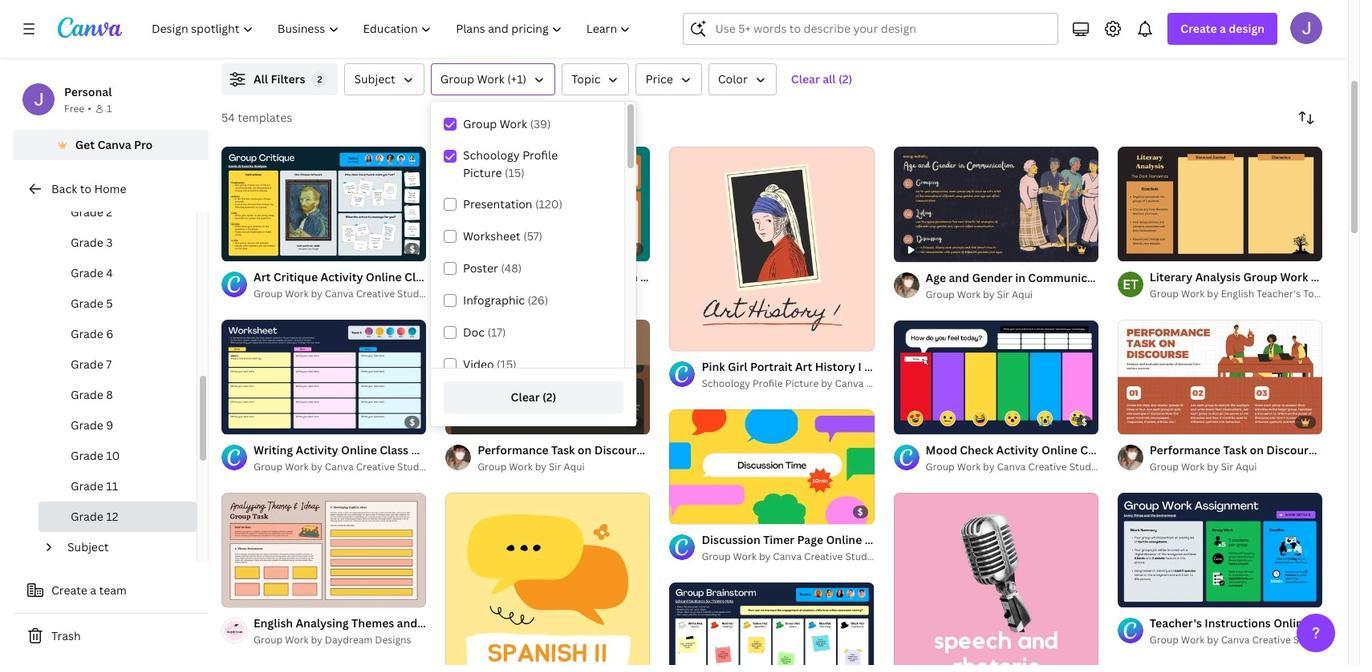 Task type: locate. For each thing, give the bounding box(es) containing it.
11 grade from the top
[[71, 510, 103, 525]]

clear all (2) button
[[783, 63, 861, 95]]

1 of 2 link for analysis
[[1118, 147, 1322, 262]]

2
[[317, 73, 322, 85], [106, 205, 112, 220], [250, 242, 255, 254], [1147, 242, 1152, 254]]

clear inside button
[[791, 71, 820, 87]]

aqui for group work by english teacher's toolbox
[[1236, 460, 1257, 474]]

grade left 11
[[71, 479, 103, 494]]

1 vertical spatial (2)
[[542, 390, 556, 405]]

all
[[254, 71, 268, 87]]

2 down home on the top left of page
[[106, 205, 112, 220]]

create inside dropdown button
[[1181, 21, 1217, 36]]

grade for grade 12
[[71, 510, 103, 525]]

clear left all
[[791, 71, 820, 87]]

clear inside button
[[511, 390, 540, 405]]

writing activity online class group work group work by canva creative studio
[[254, 443, 476, 474]]

infographic (26)
[[463, 293, 548, 308]]

0 horizontal spatial 1 of 2 link
[[221, 147, 426, 262]]

timer
[[763, 533, 795, 548]]

clear down video (15) on the bottom of page
[[511, 390, 540, 405]]

1 for group work by canva creative studio
[[233, 242, 237, 254]]

$ up discussion timer page online class group work link
[[858, 506, 863, 518]]

$ up mood check activity online class group work link
[[1082, 417, 1087, 429]]

picture for schoology profile picture
[[463, 165, 502, 181]]

grade 3
[[71, 235, 113, 250]]

clear for clear (2)
[[511, 390, 540, 405]]

group inside button
[[440, 71, 474, 87]]

9 grade from the top
[[71, 449, 103, 464]]

1 of 2 up english teacher's toolbox "element"
[[1129, 242, 1152, 254]]

sir
[[997, 288, 1009, 301], [549, 460, 561, 474], [1221, 460, 1233, 474]]

creative inside discussion timer page online class group work group work by canva creative studio
[[804, 551, 843, 564]]

0 horizontal spatial picture
[[463, 165, 502, 181]]

5 grade from the top
[[71, 327, 103, 342]]

group work by canva creative studio link for timer
[[702, 550, 876, 566]]

grade 6
[[71, 327, 113, 342]]

0 horizontal spatial teacher's
[[1150, 616, 1202, 631]]

group work by sir aqui link
[[926, 287, 1098, 303], [478, 460, 650, 476], [1150, 460, 1322, 476]]

online inside writing activity online class group work group work by canva creative studio
[[341, 443, 377, 458]]

1 horizontal spatial create
[[1181, 21, 1217, 36]]

0 horizontal spatial 4
[[106, 266, 113, 281]]

profile for schoology profile picture by canva creative studio
[[753, 377, 783, 391]]

grade left 10
[[71, 449, 103, 464]]

a inside button
[[90, 583, 96, 599]]

english teacher's toolbox image
[[1118, 272, 1143, 298]]

studio down art critique activity online class group work link
[[397, 287, 428, 301]]

grade 3 link
[[39, 228, 197, 258]]

picture for schoology profile picture by canva creative studio
[[785, 377, 819, 391]]

literary analysis group work in black a group work by english teacher's toolbox
[[1150, 270, 1360, 301]]

(120)
[[535, 197, 562, 212]]

work inside teacher's instructions online class gro group work by canva creative studio
[[1181, 634, 1205, 647]]

sir for group work by english teacher's toolbox
[[1221, 460, 1233, 474]]

2 horizontal spatial aqui
[[1236, 460, 1257, 474]]

price
[[646, 71, 673, 87]]

grade 10
[[71, 449, 120, 464]]

1
[[107, 102, 112, 116], [233, 242, 237, 254], [1129, 242, 1133, 254], [1129, 415, 1133, 428], [233, 589, 237, 601]]

1 vertical spatial profile
[[753, 377, 783, 391]]

subject button down 12
[[61, 533, 187, 563]]

discussion timer page online class group work group work by canva creative studio
[[702, 533, 961, 564]]

group work by canva creative studio link down 'check' in the right bottom of the page
[[926, 460, 1100, 476]]

1 1 of 2 link from the left
[[221, 147, 426, 262]]

0 horizontal spatial aqui
[[564, 460, 585, 474]]

a for design
[[1220, 21, 1226, 36]]

grade 10 link
[[39, 441, 197, 472]]

0 vertical spatial a
[[1220, 21, 1226, 36]]

online inside discussion timer page online class group work group work by canva creative studio
[[826, 533, 862, 548]]

0 vertical spatial clear
[[791, 71, 820, 87]]

grade for grade 5
[[71, 296, 103, 311]]

1 for group work by english teacher's toolbox
[[1129, 242, 1133, 254]]

group work by canva creative studio link for activity
[[254, 460, 428, 476]]

1 vertical spatial teacher's
[[1150, 616, 1202, 631]]

class for art critique activity online class group work
[[404, 270, 433, 285]]

1 grade from the top
[[71, 205, 103, 220]]

1 horizontal spatial 1 of 2
[[1129, 242, 1152, 254]]

2 1 of 2 from the left
[[1129, 242, 1152, 254]]

profile inside schoology profile picture
[[522, 148, 558, 163]]

1 vertical spatial clear
[[511, 390, 540, 405]]

of
[[239, 242, 248, 254], [1136, 242, 1145, 254], [1136, 415, 1145, 428], [239, 589, 248, 601]]

studio down teacher's instructions online class gro "link"
[[1293, 634, 1324, 647]]

group work by sir aqui for group work by english teacher's toolbox
[[1150, 460, 1257, 474]]

grade 9 link
[[39, 411, 197, 441]]

subject down grade 12
[[67, 540, 109, 555]]

group work by sir aqui link for group work by english teacher's toolbox
[[1150, 460, 1322, 476]]

0 vertical spatial 3
[[106, 235, 113, 250]]

profile for schoology profile picture
[[522, 148, 558, 163]]

activity right critique on the left of the page
[[320, 270, 363, 285]]

create a team
[[51, 583, 127, 599]]

schoology for schoology profile picture
[[463, 148, 520, 163]]

0 vertical spatial profile
[[522, 148, 558, 163]]

1 vertical spatial picture
[[785, 377, 819, 391]]

1 vertical spatial subject
[[67, 540, 109, 555]]

grade left 8
[[71, 388, 103, 403]]

6 grade from the top
[[71, 357, 103, 372]]

of for group work by sir aqui
[[1136, 415, 1145, 428]]

activity for art
[[320, 270, 363, 285]]

canva inside "art critique activity online class group work group work by canva creative studio"
[[325, 287, 354, 301]]

0 horizontal spatial (2)
[[542, 390, 556, 405]]

(15) up presentation (120)
[[505, 165, 525, 181]]

studio down discussion timer page online class group work link
[[845, 551, 876, 564]]

a left team
[[90, 583, 96, 599]]

1 horizontal spatial schoology
[[702, 377, 750, 391]]

7 grade from the top
[[71, 388, 103, 403]]

class inside discussion timer page online class group work group work by canva creative studio
[[865, 533, 894, 548]]

a for team
[[90, 583, 96, 599]]

create left team
[[51, 583, 87, 599]]

1 horizontal spatial 3
[[250, 589, 256, 601]]

grade down to
[[71, 205, 103, 220]]

0 vertical spatial subject
[[354, 71, 395, 87]]

a right black
[[1356, 270, 1360, 285]]

writing activity online class group work link
[[254, 442, 476, 460]]

2 up literary
[[1147, 242, 1152, 254]]

grade for grade 7
[[71, 357, 103, 372]]

(2) inside button
[[542, 390, 556, 405]]

4 grade from the top
[[71, 296, 103, 311]]

class for discussion timer page online class group work
[[865, 533, 894, 548]]

activity inside "art critique activity online class group work group work by canva creative studio"
[[320, 270, 363, 285]]

3
[[106, 235, 113, 250], [250, 589, 256, 601]]

picture
[[463, 165, 502, 181], [785, 377, 819, 391]]

grade left 5
[[71, 296, 103, 311]]

pink girl portrait art history i senior high schoology profile picture image
[[670, 147, 874, 352]]

a inside dropdown button
[[1220, 21, 1226, 36]]

create
[[1181, 21, 1217, 36], [51, 583, 87, 599]]

2 vertical spatial a
[[90, 583, 96, 599]]

1 of 2 link up critique on the left of the page
[[221, 147, 426, 262]]

2 1 of 2 link from the left
[[1118, 147, 1322, 262]]

(15)
[[505, 165, 525, 181], [497, 357, 517, 372]]

0 horizontal spatial profile
[[522, 148, 558, 163]]

class inside "art critique activity online class group work group work by canva creative studio"
[[404, 270, 433, 285]]

sir for group work by vir leguizamón
[[549, 460, 561, 474]]

Sort by button
[[1290, 102, 1322, 134]]

0 vertical spatial subject button
[[345, 63, 424, 95]]

1 vertical spatial (15)
[[497, 357, 517, 372]]

canva inside discussion timer page online class group work group work by canva creative studio
[[773, 551, 802, 564]]

(57)
[[523, 229, 543, 244]]

back to home
[[51, 181, 126, 197]]

performance task on discourse educational group work in brown, yellow, and white clean grid style image
[[1118, 320, 1322, 435]]

teacher's down literary analysis group work in black a link
[[1257, 287, 1301, 301]]

0 vertical spatial picture
[[463, 165, 502, 181]]

grade left 9
[[71, 418, 103, 433]]

1 vertical spatial create
[[51, 583, 87, 599]]

grade down grade 2
[[71, 235, 103, 250]]

activity right writing
[[296, 443, 338, 458]]

all filters
[[254, 71, 305, 87]]

grade left 12
[[71, 510, 103, 525]]

grade 11
[[71, 479, 118, 494]]

schoology inside schoology profile picture
[[463, 148, 520, 163]]

group work by canva creative studio link down timer
[[702, 550, 876, 566]]

teacher's instructions online class gro group work by canva creative studio
[[1150, 616, 1360, 647]]

to
[[80, 181, 91, 197]]

3 grade from the top
[[71, 266, 103, 281]]

picture inside schoology profile picture
[[463, 165, 502, 181]]

0 horizontal spatial clear
[[511, 390, 540, 405]]

0 horizontal spatial schoology
[[463, 148, 520, 163]]

activity inside mood check activity online class group work group work by canva creative studio
[[996, 443, 1039, 459]]

teacher's left instructions
[[1150, 616, 1202, 631]]

activity for mood
[[996, 443, 1039, 459]]

art critique activity online class group work image
[[221, 147, 426, 262]]

group work by canva creative studio link down writing
[[254, 460, 428, 476]]

work
[[477, 71, 505, 87], [500, 116, 527, 132], [473, 270, 501, 285], [1280, 270, 1308, 285], [285, 287, 309, 301], [509, 287, 533, 301], [1181, 287, 1205, 301], [957, 288, 981, 301], [448, 443, 476, 458], [1148, 443, 1176, 459], [285, 460, 309, 474], [509, 460, 533, 474], [1181, 460, 1205, 474], [957, 461, 981, 475], [933, 533, 961, 548], [733, 551, 757, 564], [285, 634, 309, 647], [1181, 634, 1205, 647]]

0 horizontal spatial a
[[90, 583, 96, 599]]

schoology profile picture by canva creative studio
[[702, 377, 938, 391]]

create a team button
[[13, 575, 209, 607]]

english analysing themes and ideas group task beige pink lined style image
[[221, 493, 426, 608]]

studio inside teacher's instructions online class gro group work by canva creative studio
[[1293, 634, 1324, 647]]

1 of 2 for literary
[[1129, 242, 1152, 254]]

literary analysis group work in black a link
[[1150, 269, 1360, 286]]

teacher's instructions online class group work image
[[1118, 493, 1322, 608]]

1 horizontal spatial (2)
[[838, 71, 852, 87]]

group work by canva creative studio link for check
[[926, 460, 1100, 476]]

1 of 2 link
[[221, 147, 426, 262], [1118, 147, 1322, 262]]

of inside "link"
[[1136, 415, 1145, 428]]

schoology for schoology profile picture by canva creative studio
[[702, 377, 750, 391]]

2 horizontal spatial group work by sir aqui
[[1150, 460, 1257, 474]]

class inside mood check activity online class group work group work by canva creative studio
[[1080, 443, 1109, 459]]

0 vertical spatial teacher's
[[1257, 287, 1301, 301]]

(15) right video
[[497, 357, 517, 372]]

grade 7 link
[[39, 350, 197, 380]]

2 horizontal spatial a
[[1356, 270, 1360, 285]]

2 horizontal spatial sir
[[1221, 460, 1233, 474]]

grade 4
[[71, 266, 113, 281]]

1 horizontal spatial profile
[[753, 377, 783, 391]]

1 vertical spatial 3
[[250, 589, 256, 601]]

studio down mood check activity online class group work link
[[1069, 461, 1100, 475]]

group work (+1)
[[440, 71, 526, 87]]

mood check activity online class group work image
[[894, 320, 1098, 436]]

free •
[[64, 102, 91, 116]]

1 1 of 2 from the left
[[233, 242, 255, 254]]

2 horizontal spatial group work by sir aqui link
[[1150, 460, 1322, 476]]

0 vertical spatial create
[[1181, 21, 1217, 36]]

a inside literary analysis group work in black a group work by english teacher's toolbox
[[1356, 270, 1360, 285]]

0 vertical spatial (2)
[[838, 71, 852, 87]]

grade 8
[[71, 388, 113, 403]]

$ up art critique activity online class group work link
[[410, 243, 415, 255]]

2 right "filters"
[[317, 73, 322, 85]]

jacob simon image
[[1290, 12, 1322, 44]]

english
[[1221, 287, 1254, 301]]

studio
[[397, 287, 428, 301], [907, 377, 938, 391], [397, 460, 428, 474], [1069, 461, 1100, 475], [845, 551, 876, 564], [1293, 634, 1324, 647]]

aqui for group work by vir leguizamón
[[564, 460, 585, 474]]

aqui
[[1012, 288, 1033, 301], [564, 460, 585, 474], [1236, 460, 1257, 474]]

0 horizontal spatial group work by sir aqui link
[[478, 460, 650, 476]]

1 vertical spatial subject button
[[61, 533, 187, 563]]

clear
[[791, 71, 820, 87], [511, 390, 540, 405]]

online inside mood check activity online class group work group work by canva creative studio
[[1041, 443, 1078, 459]]

group work by canva creative studio link for critique
[[254, 286, 428, 302]]

infographic
[[463, 293, 525, 308]]

5
[[106, 296, 113, 311]]

1 horizontal spatial 4
[[1147, 415, 1152, 428]]

get canva pro
[[75, 137, 153, 152]]

1 horizontal spatial subject
[[354, 71, 395, 87]]

8 grade from the top
[[71, 418, 103, 433]]

0 vertical spatial schoology
[[463, 148, 520, 163]]

teacher's inside literary analysis group work in black a group work by english teacher's toolbox
[[1257, 287, 1301, 301]]

art critique activity online class group work group work by canva creative studio
[[254, 270, 501, 301]]

studio down writing activity online class group work link in the bottom left of the page
[[397, 460, 428, 474]]

create inside button
[[51, 583, 87, 599]]

creative inside mood check activity online class group work group work by canva creative studio
[[1028, 461, 1067, 475]]

0 vertical spatial 4
[[106, 266, 113, 281]]

activity inside writing activity online class group work group work by canva creative studio
[[296, 443, 338, 458]]

group work by english teacher's toolbox link
[[1150, 286, 1340, 302]]

subject button down top level navigation element
[[345, 63, 424, 95]]

by inside teacher's instructions online class gro group work by canva creative studio
[[1207, 634, 1219, 647]]

create left design
[[1181, 21, 1217, 36]]

grade left 7
[[71, 357, 103, 372]]

1 of 2 up art
[[233, 242, 255, 254]]

creative inside "art critique activity online class group work group work by canva creative studio"
[[356, 287, 395, 301]]

subject button
[[345, 63, 424, 95], [61, 533, 187, 563]]

1 vertical spatial a
[[1356, 270, 1360, 285]]

grade 12
[[71, 510, 118, 525]]

0 horizontal spatial sir
[[549, 460, 561, 474]]

free
[[64, 102, 84, 116]]

(2)
[[838, 71, 852, 87], [542, 390, 556, 405]]

profile
[[522, 148, 558, 163], [753, 377, 783, 391]]

grade left 6
[[71, 327, 103, 342]]

a left design
[[1220, 21, 1226, 36]]

4 inside 1 of 4 "link"
[[1147, 415, 1152, 428]]

(17)
[[487, 325, 506, 340]]

activity right 'check' in the right bottom of the page
[[996, 443, 1039, 459]]

activity
[[320, 270, 363, 285], [296, 443, 338, 458], [996, 443, 1039, 459]]

0 horizontal spatial group work by sir aqui
[[478, 460, 585, 474]]

0 horizontal spatial 1 of 2
[[233, 242, 255, 254]]

1 horizontal spatial 1 of 2 link
[[1118, 147, 1322, 262]]

doc (17)
[[463, 325, 506, 340]]

et link
[[1118, 272, 1143, 298]]

10 grade from the top
[[71, 479, 103, 494]]

1 of 2
[[233, 242, 255, 254], [1129, 242, 1152, 254]]

(+1)
[[507, 71, 526, 87]]

1 vertical spatial 4
[[1147, 415, 1152, 428]]

grade down grade 3
[[71, 266, 103, 281]]

1 vertical spatial schoology
[[702, 377, 750, 391]]

class inside writing activity online class group work group work by canva creative studio
[[380, 443, 408, 458]]

group work by canva creative studio link down critique on the left of the page
[[254, 286, 428, 302]]

online
[[366, 270, 402, 285], [341, 443, 377, 458], [1041, 443, 1078, 459], [826, 533, 862, 548], [1274, 616, 1310, 631]]

None search field
[[683, 13, 1059, 45]]

grade 11 link
[[39, 472, 197, 502]]

of for group work by english teacher's toolbox
[[1136, 242, 1145, 254]]

1 horizontal spatial a
[[1220, 21, 1226, 36]]

1 horizontal spatial teacher's
[[1257, 287, 1301, 301]]

discussion
[[702, 533, 761, 548]]

0 horizontal spatial create
[[51, 583, 87, 599]]

$ up writing activity online class group work link in the bottom left of the page
[[410, 416, 415, 428]]

canva inside mood check activity online class group work group work by canva creative studio
[[997, 461, 1026, 475]]

of for group work by canva creative studio
[[239, 242, 248, 254]]

art critique activity online class group work link
[[254, 269, 501, 286]]

top level navigation element
[[141, 13, 645, 45]]

0 horizontal spatial subject
[[67, 540, 109, 555]]

1 of 2 link up the analysis
[[1118, 147, 1322, 262]]

2 grade from the top
[[71, 235, 103, 250]]

$ for critique
[[410, 243, 415, 255]]

online inside "art critique activity online class group work group work by canva creative studio"
[[366, 270, 402, 285]]

create for create a team
[[51, 583, 87, 599]]

1 of 2 for art
[[233, 242, 255, 254]]

schoology
[[463, 148, 520, 163], [702, 377, 750, 391]]

report writing group work in green white orange illustrative style image
[[445, 147, 650, 262]]

1 inside 1 of 4 "link"
[[1129, 415, 1133, 428]]

group work by canva creative studio link down instructions
[[1150, 633, 1324, 649]]

subject down top level navigation element
[[354, 71, 395, 87]]

8
[[106, 388, 113, 403]]

1 horizontal spatial picture
[[785, 377, 819, 391]]

clear (2) button
[[444, 382, 623, 414]]

1 horizontal spatial clear
[[791, 71, 820, 87]]



Task type: vqa. For each thing, say whether or not it's contained in the screenshot.
for at the right of page
no



Task type: describe. For each thing, give the bounding box(es) containing it.
grade for grade 4
[[71, 266, 103, 281]]

trash
[[51, 629, 81, 644]]

6
[[106, 327, 113, 342]]

grade for grade 2
[[71, 205, 103, 220]]

by inside literary analysis group work in black a group work by english teacher's toolbox
[[1207, 287, 1219, 301]]

0 vertical spatial (15)
[[505, 165, 525, 181]]

group work (+1) button
[[431, 63, 555, 95]]

trash link
[[13, 621, 209, 653]]

1 of 3
[[233, 589, 256, 601]]

(39)
[[530, 116, 551, 132]]

doc
[[463, 325, 485, 340]]

all
[[823, 71, 836, 87]]

page
[[797, 533, 823, 548]]

designs
[[375, 634, 411, 647]]

in
[[1311, 270, 1321, 285]]

7
[[106, 357, 112, 372]]

group work (39)
[[463, 116, 551, 132]]

english teacher's toolbox element
[[1118, 272, 1143, 298]]

online for discussion timer page online class group work
[[826, 533, 862, 548]]

studio inside writing activity online class group work group work by canva creative studio
[[397, 460, 428, 474]]

grade for grade 3
[[71, 235, 103, 250]]

2 filter options selected element
[[312, 71, 328, 87]]

grade for grade 8
[[71, 388, 103, 403]]

grade 7
[[71, 357, 112, 372]]

1 of 2 link for critique
[[221, 147, 426, 262]]

creative inside writing activity online class group work group work by canva creative studio
[[356, 460, 395, 474]]

1 horizontal spatial group work by sir aqui
[[926, 288, 1033, 301]]

Search search field
[[715, 14, 1048, 44]]

$ for activity
[[410, 416, 415, 428]]

create for create a design
[[1181, 21, 1217, 36]]

art
[[254, 270, 271, 285]]

literary analysis group work in black and yellow dark style image
[[1118, 147, 1322, 262]]

group work by vir leguizamón link
[[478, 286, 650, 302]]

presentation (120)
[[463, 197, 562, 212]]

0 horizontal spatial 3
[[106, 235, 113, 250]]

video (15)
[[463, 357, 517, 372]]

writing
[[254, 443, 293, 458]]

schoology profile picture by canva creative studio link
[[702, 376, 938, 393]]

toolbox
[[1303, 287, 1340, 301]]

group inside teacher's instructions online class gro group work by canva creative studio
[[1150, 634, 1179, 647]]

2 inside "link"
[[106, 205, 112, 220]]

of for group work by daydream designs
[[239, 589, 248, 601]]

studio up mood
[[907, 377, 938, 391]]

$ for check
[[1082, 417, 1087, 429]]

yellow orange speech bubble spanish ii senior high schoology profile picture image
[[445, 493, 650, 666]]

by inside writing activity online class group work group work by canva creative studio
[[311, 460, 322, 474]]

grade 6 link
[[39, 319, 197, 350]]

grade 4 link
[[39, 258, 197, 289]]

group work by sir aqui link for group work by vir leguizamón
[[478, 460, 650, 476]]

templates
[[238, 110, 292, 125]]

54
[[221, 110, 235, 125]]

creative inside teacher's instructions online class gro group work by canva creative studio
[[1252, 634, 1291, 647]]

1 horizontal spatial group work by sir aqui link
[[926, 287, 1098, 303]]

personal
[[64, 84, 112, 99]]

1 horizontal spatial subject button
[[345, 63, 424, 95]]

get canva pro button
[[13, 130, 209, 160]]

back to home link
[[13, 173, 209, 205]]

back
[[51, 181, 77, 197]]

clear for clear all (2)
[[791, 71, 820, 87]]

analysis
[[1195, 270, 1241, 285]]

1 for group work by sir aqui
[[1129, 415, 1133, 428]]

group work by vir leguizamón
[[478, 287, 619, 301]]

4 inside grade 4 link
[[106, 266, 113, 281]]

writing activity online class group work image
[[221, 320, 426, 435]]

subject for leftmost subject button
[[67, 540, 109, 555]]

grade 2 link
[[39, 197, 197, 228]]

pink microphone speech and rhetoric senior high schoology profile picture image
[[894, 494, 1098, 666]]

work inside button
[[477, 71, 505, 87]]

topic
[[571, 71, 601, 87]]

home
[[94, 181, 126, 197]]

discussion timer page online class group work image
[[670, 410, 874, 525]]

by inside mood check activity online class group work group work by canva creative studio
[[983, 461, 995, 475]]

critique
[[273, 270, 318, 285]]

by inside "art critique activity online class group work group work by canva creative studio"
[[311, 287, 322, 301]]

group work by canva creative studio link for instructions
[[1150, 633, 1324, 649]]

online inside teacher's instructions online class gro group work by canva creative studio
[[1274, 616, 1310, 631]]

1 for group work by daydream designs
[[233, 589, 237, 601]]

(48)
[[501, 261, 522, 276]]

1 horizontal spatial aqui
[[1012, 288, 1033, 301]]

grade for grade 6
[[71, 327, 103, 342]]

online for art critique activity online class group work
[[366, 270, 402, 285]]

leguizamón
[[564, 287, 619, 301]]

online for mood check activity online class group work
[[1041, 443, 1078, 459]]

mood check activity online class group work link
[[926, 442, 1176, 460]]

9
[[106, 418, 113, 433]]

0 horizontal spatial subject button
[[61, 533, 187, 563]]

subject for the rightmost subject button
[[354, 71, 395, 87]]

teacher's inside teacher's instructions online class gro group work by canva creative studio
[[1150, 616, 1202, 631]]

check
[[960, 443, 994, 459]]

topic button
[[562, 63, 629, 95]]

•
[[88, 102, 91, 116]]

1 of 4 link
[[1118, 320, 1322, 435]]

studio inside mood check activity online class group work group work by canva creative studio
[[1069, 461, 1100, 475]]

canva inside writing activity online class group work group work by canva creative studio
[[325, 460, 354, 474]]

grade for grade 11
[[71, 479, 103, 494]]

grade 8 link
[[39, 380, 197, 411]]

by inside discussion timer page online class group work group work by canva creative studio
[[759, 551, 771, 564]]

video
[[463, 357, 494, 372]]

$ for timer
[[858, 506, 863, 518]]

clear (2)
[[511, 390, 556, 405]]

performance task on discourse group work in dark brown and white clean and professional style image
[[445, 320, 650, 435]]

studio inside "art critique activity online class group work group work by canva creative studio"
[[397, 287, 428, 301]]

group work by daydream designs link
[[254, 633, 426, 649]]

2 up art
[[250, 242, 255, 254]]

schoology profile picture
[[463, 148, 558, 181]]

class for mood check activity online class group work
[[1080, 443, 1109, 459]]

clear all (2)
[[791, 71, 852, 87]]

pro
[[134, 137, 153, 152]]

group work by daydream designs
[[254, 634, 411, 647]]

mood check activity online class group work group work by canva creative studio
[[926, 443, 1176, 475]]

color
[[718, 71, 748, 87]]

canva inside button
[[97, 137, 131, 152]]

presentation
[[463, 197, 532, 212]]

12
[[106, 510, 118, 525]]

discussion timer page online class group work link
[[702, 532, 961, 550]]

worksheet (57)
[[463, 229, 543, 244]]

studio inside discussion timer page online class group work group work by canva creative studio
[[845, 551, 876, 564]]

filters
[[271, 71, 305, 87]]

team
[[99, 583, 127, 599]]

grade for grade 9
[[71, 418, 103, 433]]

11
[[106, 479, 118, 494]]

grade for grade 10
[[71, 449, 103, 464]]

teacher's instructions online class gro link
[[1150, 615, 1360, 633]]

instructions
[[1205, 616, 1271, 631]]

poster
[[463, 261, 498, 276]]

grade 2
[[71, 205, 112, 220]]

class inside teacher's instructions online class gro group work by canva creative studio
[[1312, 616, 1341, 631]]

1 of 3 link
[[221, 493, 426, 608]]

gro
[[1344, 616, 1360, 631]]

1 of 4
[[1129, 415, 1152, 428]]

vir
[[549, 287, 562, 301]]

(2) inside button
[[838, 71, 852, 87]]

design
[[1229, 21, 1265, 36]]

group work by sir aqui for group work by vir leguizamón
[[478, 460, 585, 474]]

(26)
[[528, 293, 548, 308]]

mood
[[926, 443, 957, 459]]

canva inside teacher's instructions online class gro group work by canva creative studio
[[1221, 634, 1250, 647]]

1 horizontal spatial sir
[[997, 288, 1009, 301]]

daydream
[[325, 634, 373, 647]]



